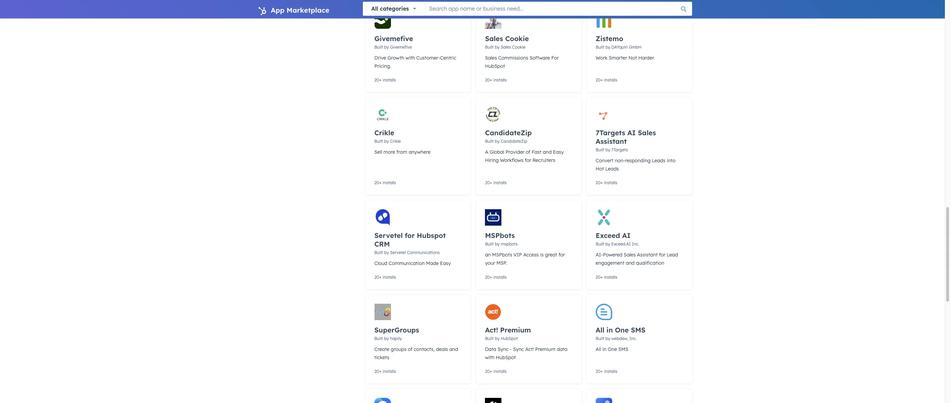 Task type: locate. For each thing, give the bounding box(es) containing it.
by up convert
[[606, 147, 610, 153]]

installs down tickets
[[383, 369, 396, 375]]

cookie
[[505, 34, 529, 43], [512, 45, 526, 50]]

0 horizontal spatial of
[[408, 347, 413, 353]]

installs for supergroups
[[383, 369, 396, 375]]

0 vertical spatial inc.
[[632, 242, 639, 247]]

ai-powered sales assistant for lead engagement and qualification
[[596, 252, 678, 267]]

0 vertical spatial sms
[[631, 326, 646, 335]]

+ for crikle
[[379, 180, 382, 186]]

and
[[543, 149, 552, 155], [626, 260, 635, 267], [449, 347, 458, 353]]

assistant up qualification
[[637, 252, 658, 258]]

with inside drive growth with customer-centric pricing.
[[406, 55, 415, 61]]

in down all in one sms built by webdew, inc. at the right
[[603, 347, 607, 353]]

20 + installs down the cloud
[[374, 275, 396, 280]]

one
[[615, 326, 629, 335], [608, 347, 617, 353]]

installs down data
[[493, 369, 507, 375]]

1 vertical spatial givemefive
[[390, 45, 412, 50]]

20 for crikle
[[374, 180, 379, 186]]

dayquiri
[[611, 45, 628, 50]]

1 horizontal spatial assistant
[[637, 252, 658, 258]]

by down zistemo
[[606, 45, 610, 50]]

all for all in one sms built by webdew, inc.
[[596, 326, 605, 335]]

20 + installs for all in one sms
[[596, 369, 617, 375]]

2 vertical spatial hubspot
[[496, 355, 516, 361]]

2 vertical spatial all
[[596, 347, 601, 353]]

work smarter not harder
[[596, 55, 654, 61]]

2 horizontal spatial and
[[626, 260, 635, 267]]

1 horizontal spatial with
[[485, 355, 495, 361]]

assistant up convert
[[596, 137, 627, 146]]

all down all in one sms built by webdew, inc. at the right
[[596, 347, 601, 353]]

by inside the givemefive built by givemefive
[[384, 45, 389, 50]]

servetel for hubspot crm built by servetel communications
[[374, 232, 446, 256]]

by down crm
[[384, 250, 389, 256]]

qualification
[[636, 260, 664, 267]]

convert
[[596, 158, 614, 164]]

not
[[629, 55, 637, 61]]

of left fast
[[526, 149, 530, 155]]

0 vertical spatial assistant
[[596, 137, 627, 146]]

20 + installs down data
[[485, 369, 507, 375]]

installs down 'commissions'
[[493, 78, 507, 83]]

webdew,
[[611, 337, 628, 342]]

one down webdew,
[[608, 347, 617, 353]]

ai
[[627, 129, 636, 137], [622, 232, 631, 240]]

for right great
[[559, 252, 565, 258]]

easy up recruiters
[[553, 149, 564, 155]]

an
[[485, 252, 491, 258]]

+
[[379, 78, 382, 83], [490, 78, 492, 83], [601, 78, 603, 83], [379, 180, 382, 186], [490, 180, 492, 186], [601, 180, 603, 186], [379, 275, 382, 280], [490, 275, 492, 280], [601, 275, 603, 280], [379, 369, 382, 375], [490, 369, 492, 375], [601, 369, 603, 375]]

0 vertical spatial with
[[406, 55, 415, 61]]

installs down pricing.
[[383, 78, 396, 83]]

20 + installs for sales cookie
[[485, 78, 507, 83]]

0 vertical spatial hubspot
[[485, 63, 505, 69]]

1 vertical spatial one
[[608, 347, 617, 353]]

0 vertical spatial one
[[615, 326, 629, 335]]

cloud
[[374, 261, 387, 267]]

create groups of contacts, deals and tickets
[[374, 347, 458, 361]]

by inside candidatezip built by candidatezip
[[495, 139, 500, 144]]

hubspot down 'commissions'
[[485, 63, 505, 69]]

all in one sms
[[596, 347, 628, 353]]

installs for act! premium
[[493, 369, 507, 375]]

20 for candidatezip
[[485, 180, 490, 186]]

all
[[371, 5, 378, 12], [596, 326, 605, 335], [596, 347, 601, 353]]

sales cookie built by sales cookie
[[485, 34, 529, 50]]

hubspot up - at right
[[501, 337, 518, 342]]

by up all in one sms
[[606, 337, 610, 342]]

with down data
[[485, 355, 495, 361]]

msp.
[[497, 260, 507, 267]]

0 vertical spatial premium
[[500, 326, 531, 335]]

from
[[397, 149, 407, 155]]

20 for exceed ai
[[596, 275, 601, 280]]

sms for all in one sms
[[618, 347, 628, 353]]

by inside all in one sms built by webdew, inc.
[[606, 337, 610, 342]]

1 horizontal spatial easy
[[553, 149, 564, 155]]

premium
[[500, 326, 531, 335], [535, 347, 555, 353]]

0 vertical spatial easy
[[553, 149, 564, 155]]

by up global
[[495, 139, 500, 144]]

20 for supergroups
[[374, 369, 379, 375]]

1 vertical spatial in
[[603, 347, 607, 353]]

1 vertical spatial with
[[485, 355, 495, 361]]

ai-
[[596, 252, 603, 258]]

hubspot for premium
[[501, 337, 518, 342]]

crikle built by crikle
[[374, 129, 401, 144]]

sales commissions software for hubspot
[[485, 55, 559, 69]]

workflows
[[500, 157, 524, 164]]

20 + installs down engagement
[[596, 275, 617, 280]]

exceed.ai
[[611, 242, 631, 247]]

sales inside sales commissions software for hubspot
[[485, 55, 497, 61]]

customer-
[[416, 55, 440, 61]]

powered
[[603, 252, 623, 258]]

+ for sales cookie
[[490, 78, 492, 83]]

0 vertical spatial cookie
[[505, 34, 529, 43]]

0 horizontal spatial act!
[[485, 326, 498, 335]]

mspbots up mspbots
[[485, 232, 515, 240]]

non-
[[615, 158, 625, 164]]

commissions
[[498, 55, 528, 61]]

ai up exceed.ai
[[622, 232, 631, 240]]

sms inside all in one sms built by webdew, inc.
[[631, 326, 646, 335]]

assistant inside 7targets ai sales assistant built by 7targets
[[596, 137, 627, 146]]

ai for 7targets
[[627, 129, 636, 137]]

sync right - at right
[[513, 347, 524, 353]]

a
[[485, 149, 488, 155]]

of right groups on the bottom left of page
[[408, 347, 413, 353]]

easy inside a global provider of fast and easy hiring workflows for recruiters
[[553, 149, 564, 155]]

0 vertical spatial givemefive
[[374, 34, 413, 43]]

by up more
[[384, 139, 389, 144]]

1 horizontal spatial and
[[543, 149, 552, 155]]

inc.
[[632, 242, 639, 247], [629, 337, 637, 342]]

givemefive
[[374, 34, 413, 43], [390, 45, 412, 50]]

20 + installs down 'commissions'
[[485, 78, 507, 83]]

sales inside 7targets ai sales assistant built by 7targets
[[638, 129, 656, 137]]

built inside crikle built by crikle
[[374, 139, 383, 144]]

and inside a global provider of fast and easy hiring workflows for recruiters
[[543, 149, 552, 155]]

installs down convert
[[604, 180, 617, 186]]

by left mspbots
[[495, 242, 500, 247]]

1 vertical spatial 7targets
[[611, 147, 628, 153]]

act! right - at right
[[525, 347, 534, 353]]

mspbots inside mspbots built by mspbots
[[485, 232, 515, 240]]

built inside the zistemo built by dayquiri gmbh
[[596, 45, 604, 50]]

0 horizontal spatial sync
[[498, 347, 509, 353]]

20 for mspbots
[[485, 275, 490, 280]]

inc. inside exceed ai built by exceed.ai inc.
[[632, 242, 639, 247]]

ai inside exceed ai built by exceed.ai inc.
[[622, 232, 631, 240]]

1 horizontal spatial of
[[526, 149, 530, 155]]

data sync - sync act! premium data with hubspot
[[485, 347, 568, 361]]

20 + installs for supergroups
[[374, 369, 396, 375]]

+ for supergroups
[[379, 369, 382, 375]]

premium up - at right
[[500, 326, 531, 335]]

1 horizontal spatial act!
[[525, 347, 534, 353]]

installs down more
[[383, 180, 396, 186]]

premium inside data sync - sync act! premium data with hubspot
[[535, 347, 555, 353]]

lead
[[667, 252, 678, 258]]

candidatezip
[[485, 129, 532, 137], [501, 139, 527, 144]]

by inside crikle built by crikle
[[384, 139, 389, 144]]

zistemo built by dayquiri gmbh
[[596, 34, 642, 50]]

premium left data
[[535, 347, 555, 353]]

sync left - at right
[[498, 347, 509, 353]]

0 horizontal spatial easy
[[440, 261, 451, 267]]

installs for 7targets ai sales assistant
[[604, 180, 617, 186]]

in up webdew,
[[607, 326, 613, 335]]

1 vertical spatial act!
[[525, 347, 534, 353]]

7targets up convert
[[596, 129, 625, 137]]

sms
[[631, 326, 646, 335], [618, 347, 628, 353]]

mspbots
[[485, 232, 515, 240], [492, 252, 512, 258]]

7targets
[[596, 129, 625, 137], [611, 147, 628, 153]]

drive growth with customer-centric pricing.
[[374, 55, 456, 69]]

sales
[[485, 34, 503, 43], [501, 45, 511, 50], [485, 55, 497, 61], [638, 129, 656, 137], [624, 252, 636, 258]]

inc. right webdew,
[[629, 337, 637, 342]]

by up drive
[[384, 45, 389, 50]]

act! inside act! premium built by hubspot
[[485, 326, 498, 335]]

1 vertical spatial ai
[[622, 232, 631, 240]]

act!
[[485, 326, 498, 335], [525, 347, 534, 353]]

1 vertical spatial assistant
[[637, 252, 658, 258]]

for left lead
[[659, 252, 666, 258]]

20 + installs down work
[[596, 78, 617, 83]]

20 for servetel for hubspot crm
[[374, 275, 379, 280]]

1 vertical spatial hubspot
[[501, 337, 518, 342]]

ai inside 7targets ai sales assistant built by 7targets
[[627, 129, 636, 137]]

installs down hiring
[[493, 180, 507, 186]]

all inside all in one sms built by webdew, inc.
[[596, 326, 605, 335]]

leads
[[652, 158, 666, 164], [605, 166, 619, 172]]

+ for givemefive
[[379, 78, 382, 83]]

0 vertical spatial all
[[371, 5, 378, 12]]

by
[[384, 45, 389, 50], [495, 45, 500, 50], [606, 45, 610, 50], [384, 139, 389, 144], [495, 139, 500, 144], [606, 147, 610, 153], [495, 242, 500, 247], [606, 242, 610, 247], [384, 250, 389, 256], [384, 337, 389, 342], [495, 337, 500, 342], [606, 337, 610, 342]]

assistant inside ai-powered sales assistant for lead engagement and qualification
[[637, 252, 658, 258]]

with
[[406, 55, 415, 61], [485, 355, 495, 361]]

20 + installs down pricing.
[[374, 78, 396, 83]]

in inside all in one sms built by webdew, inc.
[[607, 326, 613, 335]]

marketplace
[[287, 6, 329, 14]]

installs down smarter
[[604, 78, 617, 83]]

1 horizontal spatial premium
[[535, 347, 555, 353]]

of
[[526, 149, 530, 155], [408, 347, 413, 353]]

0 horizontal spatial leads
[[605, 166, 619, 172]]

one inside all in one sms built by webdew, inc.
[[615, 326, 629, 335]]

0 horizontal spatial assistant
[[596, 137, 627, 146]]

communication
[[389, 261, 425, 267]]

candidatezip inside candidatezip built by candidatezip
[[501, 139, 527, 144]]

and for supergroups
[[449, 347, 458, 353]]

1 vertical spatial inc.
[[629, 337, 637, 342]]

great
[[545, 252, 557, 258]]

0 vertical spatial of
[[526, 149, 530, 155]]

hubspot inside sales commissions software for hubspot
[[485, 63, 505, 69]]

servetel
[[374, 232, 403, 240], [390, 250, 406, 256]]

20 for 7targets ai sales assistant
[[596, 180, 601, 186]]

built inside all in one sms built by webdew, inc.
[[596, 337, 604, 342]]

easy right made
[[440, 261, 451, 267]]

for left hubspot
[[405, 232, 415, 240]]

0 horizontal spatial and
[[449, 347, 458, 353]]

1 vertical spatial all
[[596, 326, 605, 335]]

installs
[[383, 78, 396, 83], [493, 78, 507, 83], [604, 78, 617, 83], [383, 180, 396, 186], [493, 180, 507, 186], [604, 180, 617, 186], [383, 275, 396, 280], [493, 275, 507, 280], [604, 275, 617, 280], [383, 369, 396, 375], [493, 369, 507, 375], [604, 369, 617, 375]]

hubspot inside act! premium built by hubspot
[[501, 337, 518, 342]]

0 vertical spatial act!
[[485, 326, 498, 335]]

all up all in one sms
[[596, 326, 605, 335]]

20 + installs down more
[[374, 180, 396, 186]]

and left qualification
[[626, 260, 635, 267]]

20 + installs down tickets
[[374, 369, 396, 375]]

ai up responding
[[627, 129, 636, 137]]

installs down all in one sms
[[604, 369, 617, 375]]

20 for all in one sms
[[596, 369, 601, 375]]

sync
[[498, 347, 509, 353], [513, 347, 524, 353]]

20 + installs for candidatezip
[[485, 180, 507, 186]]

with right "growth"
[[406, 55, 415, 61]]

20 + installs down all in one sms
[[596, 369, 617, 375]]

servetel up the cloud
[[374, 232, 403, 240]]

built
[[374, 45, 383, 50], [485, 45, 494, 50], [596, 45, 604, 50], [374, 139, 383, 144], [485, 139, 494, 144], [596, 147, 604, 153], [485, 242, 494, 247], [596, 242, 604, 247], [374, 250, 383, 256], [374, 337, 383, 342], [485, 337, 494, 342], [596, 337, 604, 342]]

1 vertical spatial premium
[[535, 347, 555, 353]]

servetel up communication
[[390, 250, 406, 256]]

for left recruiters
[[525, 157, 531, 164]]

by up data
[[495, 337, 500, 342]]

1 vertical spatial easy
[[440, 261, 451, 267]]

deals
[[436, 347, 448, 353]]

data
[[557, 347, 568, 353]]

20 for sales cookie
[[485, 78, 490, 83]]

crm
[[374, 240, 390, 249]]

one up webdew,
[[615, 326, 629, 335]]

installs down msp.
[[493, 275, 507, 280]]

built inside supergroups built by hapily
[[374, 337, 383, 342]]

for inside ai-powered sales assistant for lead engagement and qualification
[[659, 252, 666, 258]]

installs down the cloud
[[383, 275, 396, 280]]

in
[[607, 326, 613, 335], [603, 347, 607, 353]]

1 vertical spatial and
[[626, 260, 635, 267]]

20 + installs down 'hot'
[[596, 180, 617, 186]]

+ for all in one sms
[[601, 369, 603, 375]]

0 vertical spatial servetel
[[374, 232, 403, 240]]

1 vertical spatial mspbots
[[492, 252, 512, 258]]

1 vertical spatial candidatezip
[[501, 139, 527, 144]]

crikle
[[374, 129, 394, 137], [390, 139, 401, 144]]

1 sync from the left
[[498, 347, 509, 353]]

installs for candidatezip
[[493, 180, 507, 186]]

all inside all categories "popup button"
[[371, 5, 378, 12]]

by up 'commissions'
[[495, 45, 500, 50]]

20
[[374, 78, 379, 83], [485, 78, 490, 83], [596, 78, 601, 83], [374, 180, 379, 186], [485, 180, 490, 186], [596, 180, 601, 186], [374, 275, 379, 280], [485, 275, 490, 280], [596, 275, 601, 280], [374, 369, 379, 375], [485, 369, 490, 375], [596, 369, 601, 375]]

1 horizontal spatial sms
[[631, 326, 646, 335]]

inc. right exceed.ai
[[632, 242, 639, 247]]

0 horizontal spatial sms
[[618, 347, 628, 353]]

categories
[[380, 5, 409, 12]]

20 + installs down your
[[485, 275, 507, 280]]

act! up data
[[485, 326, 498, 335]]

gmbh
[[629, 45, 642, 50]]

growth
[[388, 55, 404, 61]]

1 horizontal spatial sync
[[513, 347, 524, 353]]

7targets up non- at the top right
[[611, 147, 628, 153]]

20 for act! premium
[[485, 369, 490, 375]]

built inside the givemefive built by givemefive
[[374, 45, 383, 50]]

2 sync from the left
[[513, 347, 524, 353]]

and right deals
[[449, 347, 458, 353]]

20 + installs for 7targets ai sales assistant
[[596, 180, 617, 186]]

1 vertical spatial of
[[408, 347, 413, 353]]

0 vertical spatial mspbots
[[485, 232, 515, 240]]

all left categories
[[371, 5, 378, 12]]

installs for sales cookie
[[493, 78, 507, 83]]

by down 'exceed'
[[606, 242, 610, 247]]

installs down engagement
[[604, 275, 617, 280]]

and up recruiters
[[543, 149, 552, 155]]

+ for candidatezip
[[490, 180, 492, 186]]

0 vertical spatial in
[[607, 326, 613, 335]]

1 horizontal spatial leads
[[652, 158, 666, 164]]

by inside 7targets ai sales assistant built by 7targets
[[606, 147, 610, 153]]

leads down convert
[[605, 166, 619, 172]]

pricing.
[[374, 63, 391, 69]]

of inside the create groups of contacts, deals and tickets
[[408, 347, 413, 353]]

and inside the create groups of contacts, deals and tickets
[[449, 347, 458, 353]]

your
[[485, 260, 495, 267]]

mspbots up msp.
[[492, 252, 512, 258]]

harder
[[638, 55, 654, 61]]

0 horizontal spatial with
[[406, 55, 415, 61]]

+ for exceed ai
[[601, 275, 603, 280]]

and inside ai-powered sales assistant for lead engagement and qualification
[[626, 260, 635, 267]]

hubspot down - at right
[[496, 355, 516, 361]]

1 vertical spatial sms
[[618, 347, 628, 353]]

installs for all in one sms
[[604, 369, 617, 375]]

hubspot inside data sync - sync act! premium data with hubspot
[[496, 355, 516, 361]]

hubspot
[[485, 63, 505, 69], [501, 337, 518, 342], [496, 355, 516, 361]]

global
[[490, 149, 504, 155]]

leads left into
[[652, 158, 666, 164]]

0 horizontal spatial premium
[[500, 326, 531, 335]]

by inside exceed ai built by exceed.ai inc.
[[606, 242, 610, 247]]

2 vertical spatial and
[[449, 347, 458, 353]]

+ for mspbots
[[490, 275, 492, 280]]

by left hapily
[[384, 337, 389, 342]]

20 + installs down hiring
[[485, 180, 507, 186]]

0 vertical spatial ai
[[627, 129, 636, 137]]

0 vertical spatial and
[[543, 149, 552, 155]]

20 + installs for exceed ai
[[596, 275, 617, 280]]



Task type: vqa. For each thing, say whether or not it's contained in the screenshot.


Task type: describe. For each thing, give the bounding box(es) containing it.
20 + installs for crikle
[[374, 180, 396, 186]]

1 vertical spatial servetel
[[390, 250, 406, 256]]

+ for act! premium
[[490, 369, 492, 375]]

20 + installs for act! premium
[[485, 369, 507, 375]]

20 + installs for mspbots
[[485, 275, 507, 280]]

installs for zistemo
[[604, 78, 617, 83]]

for
[[551, 55, 559, 61]]

assistant for ai
[[596, 137, 627, 146]]

installs for mspbots
[[493, 275, 507, 280]]

7targets ai sales assistant built by 7targets
[[596, 129, 656, 153]]

givemefive inside the givemefive built by givemefive
[[390, 45, 412, 50]]

tickets
[[374, 355, 389, 361]]

groups
[[391, 347, 407, 353]]

a global provider of fast and easy hiring workflows for recruiters
[[485, 149, 564, 164]]

0 vertical spatial candidatezip
[[485, 129, 532, 137]]

20 + installs for servetel for hubspot crm
[[374, 275, 396, 280]]

by inside sales cookie built by sales cookie
[[495, 45, 500, 50]]

-
[[510, 347, 512, 353]]

installs for exceed ai
[[604, 275, 617, 280]]

20 + installs for givemefive
[[374, 78, 396, 83]]

data
[[485, 347, 496, 353]]

more
[[384, 149, 395, 155]]

app
[[271, 6, 285, 14]]

installs for crikle
[[383, 180, 396, 186]]

one for all in one sms built by webdew, inc.
[[615, 326, 629, 335]]

inc. inside all in one sms built by webdew, inc.
[[629, 337, 637, 342]]

20 + installs for zistemo
[[596, 78, 617, 83]]

built inside the servetel for hubspot crm built by servetel communications
[[374, 250, 383, 256]]

in for all in one sms
[[603, 347, 607, 353]]

sell
[[374, 149, 382, 155]]

smarter
[[609, 55, 627, 61]]

1 vertical spatial leads
[[605, 166, 619, 172]]

drive
[[374, 55, 386, 61]]

software
[[530, 55, 550, 61]]

+ for 7targets ai sales assistant
[[601, 180, 603, 186]]

0 vertical spatial leads
[[652, 158, 666, 164]]

made
[[426, 261, 439, 267]]

by inside the servetel for hubspot crm built by servetel communications
[[384, 250, 389, 256]]

built inside mspbots built by mspbots
[[485, 242, 494, 247]]

givemefive built by givemefive
[[374, 34, 413, 50]]

premium inside act! premium built by hubspot
[[500, 326, 531, 335]]

all categories button
[[363, 2, 425, 16]]

sms for all in one sms built by webdew, inc.
[[631, 326, 646, 335]]

responding
[[625, 158, 651, 164]]

supergroups
[[374, 326, 419, 335]]

an mspbots vip access is great for your msp.
[[485, 252, 565, 267]]

ai for exceed
[[622, 232, 631, 240]]

of inside a global provider of fast and easy hiring workflows for recruiters
[[526, 149, 530, 155]]

built inside sales cookie built by sales cookie
[[485, 45, 494, 50]]

zistemo
[[596, 34, 623, 43]]

exceed ai built by exceed.ai inc.
[[596, 232, 639, 247]]

built inside exceed ai built by exceed.ai inc.
[[596, 242, 604, 247]]

act! inside data sync - sync act! premium data with hubspot
[[525, 347, 534, 353]]

by inside supergroups built by hapily
[[384, 337, 389, 342]]

into
[[667, 158, 676, 164]]

built inside candidatezip built by candidatezip
[[485, 139, 494, 144]]

hubspot
[[417, 232, 446, 240]]

supergroups built by hapily
[[374, 326, 419, 342]]

1 vertical spatial cookie
[[512, 45, 526, 50]]

exceed
[[596, 232, 620, 240]]

vip
[[514, 252, 522, 258]]

by inside the zistemo built by dayquiri gmbh
[[606, 45, 610, 50]]

access
[[523, 252, 539, 258]]

for inside a global provider of fast and easy hiring workflows for recruiters
[[525, 157, 531, 164]]

all for all in one sms
[[596, 347, 601, 353]]

hiring
[[485, 157, 499, 164]]

one for all in one sms
[[608, 347, 617, 353]]

is
[[540, 252, 544, 258]]

and for candidatezip
[[543, 149, 552, 155]]

convert non-responding leads into hot leads
[[596, 158, 676, 172]]

engagement
[[596, 260, 625, 267]]

with inside data sync - sync act! premium data with hubspot
[[485, 355, 495, 361]]

mspbots
[[501, 242, 518, 247]]

recruiters
[[533, 157, 555, 164]]

fast
[[532, 149, 542, 155]]

cloud communication made easy
[[374, 261, 451, 267]]

built inside act! premium built by hubspot
[[485, 337, 494, 342]]

create
[[374, 347, 389, 353]]

sell more from anywhere
[[374, 149, 431, 155]]

by inside act! premium built by hubspot
[[495, 337, 500, 342]]

hapily
[[390, 337, 402, 342]]

for inside an mspbots vip access is great for your msp.
[[559, 252, 565, 258]]

20 for givemefive
[[374, 78, 379, 83]]

candidatezip built by candidatezip
[[485, 129, 532, 144]]

anywhere
[[409, 149, 431, 155]]

assistant for powered
[[637, 252, 658, 258]]

provider
[[506, 149, 525, 155]]

0 vertical spatial crikle
[[374, 129, 394, 137]]

work
[[596, 55, 608, 61]]

20 for zistemo
[[596, 78, 601, 83]]

by inside mspbots built by mspbots
[[495, 242, 500, 247]]

0 vertical spatial 7targets
[[596, 129, 625, 137]]

communications
[[407, 250, 440, 256]]

centric
[[440, 55, 456, 61]]

mspbots inside an mspbots vip access is great for your msp.
[[492, 252, 512, 258]]

all for all categories
[[371, 5, 378, 12]]

contacts,
[[414, 347, 435, 353]]

act! premium built by hubspot
[[485, 326, 531, 342]]

sales inside ai-powered sales assistant for lead engagement and qualification
[[624, 252, 636, 258]]

mspbots built by mspbots
[[485, 232, 518, 247]]

+ for zistemo
[[601, 78, 603, 83]]

1 vertical spatial crikle
[[390, 139, 401, 144]]

Search app name or business need... search field
[[425, 2, 692, 15]]

installs for givemefive
[[383, 78, 396, 83]]

all categories
[[371, 5, 409, 12]]

in for all in one sms built by webdew, inc.
[[607, 326, 613, 335]]

hubspot for commissions
[[485, 63, 505, 69]]

built inside 7targets ai sales assistant built by 7targets
[[596, 147, 604, 153]]

all in one sms built by webdew, inc.
[[596, 326, 646, 342]]

hot
[[596, 166, 604, 172]]

installs for servetel for hubspot crm
[[383, 275, 396, 280]]

for inside the servetel for hubspot crm built by servetel communications
[[405, 232, 415, 240]]

app marketplace
[[271, 6, 329, 14]]

+ for servetel for hubspot crm
[[379, 275, 382, 280]]



